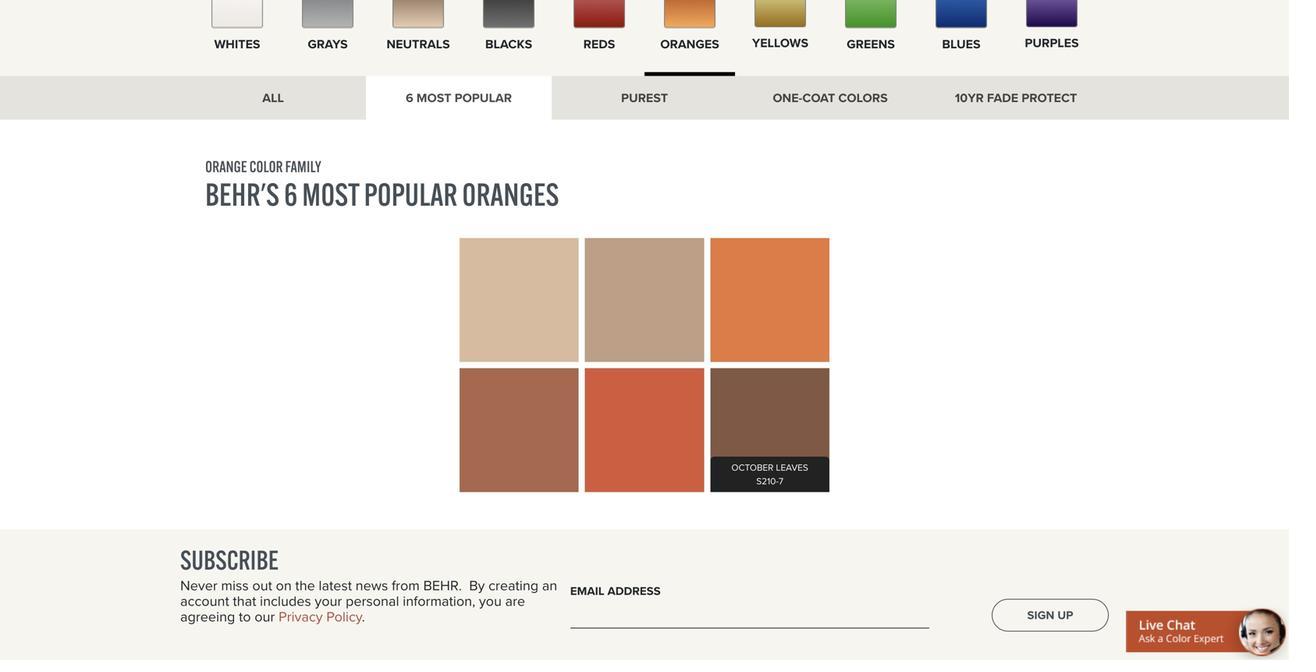 Task type: vqa. For each thing, say whether or not it's contained in the screenshot.
FLIRT
no



Task type: describe. For each thing, give the bounding box(es) containing it.
orange
[[205, 157, 247, 176]]

october
[[732, 461, 774, 475]]

oranges
[[462, 175, 559, 214]]

popular
[[455, 88, 512, 107]]

orange color family behr's 6 most popular oranges
[[205, 157, 559, 214]]

our
[[255, 607, 275, 628]]

colors
[[838, 88, 888, 107]]

gray image
[[302, 0, 354, 28]]

sign up button
[[992, 600, 1109, 633]]

behr's
[[205, 175, 279, 214]]

.
[[362, 607, 365, 628]]

popular
[[364, 175, 457, 214]]

7
[[779, 475, 784, 489]]

blacks
[[485, 35, 532, 53]]

6 most popular
[[406, 88, 512, 107]]

you
[[479, 592, 502, 612]]

never
[[180, 576, 218, 597]]

10yr
[[955, 88, 984, 107]]

most
[[302, 175, 359, 214]]

whites
[[214, 35, 260, 53]]

agreeing
[[180, 607, 235, 628]]

neutrals
[[387, 35, 450, 53]]

purple image
[[1026, 0, 1078, 27]]

coat
[[803, 88, 835, 107]]

white image
[[211, 0, 263, 28]]

on
[[276, 576, 292, 597]]

your
[[315, 592, 342, 612]]

creating
[[489, 576, 539, 597]]

purest
[[621, 88, 668, 107]]

subscribe
[[180, 544, 279, 577]]

privacy policy .
[[279, 607, 365, 628]]

black image
[[483, 0, 535, 28]]

out
[[252, 576, 272, 597]]

personal
[[346, 592, 399, 612]]

fade
[[987, 88, 1018, 107]]

address
[[607, 583, 661, 601]]

policy
[[326, 607, 362, 628]]

october leaves s210-7
[[732, 461, 808, 489]]

miss
[[221, 576, 249, 597]]

an
[[542, 576, 557, 597]]

account
[[180, 592, 229, 612]]

that
[[233, 592, 256, 612]]

orange image
[[664, 0, 716, 28]]

sign
[[1027, 607, 1055, 624]]

live chat online image image
[[1126, 607, 1289, 661]]

one-
[[773, 88, 803, 107]]

Email Address email field
[[570, 606, 929, 629]]



Task type: locate. For each thing, give the bounding box(es) containing it.
by
[[469, 576, 485, 597]]

grays
[[308, 35, 348, 53]]

never miss out on the latest news from behr.  by creating an account that includes your personal information, you are agreeing to our
[[180, 576, 557, 628]]

0 vertical spatial 6
[[406, 88, 413, 107]]

blue image
[[936, 0, 987, 28]]

1 vertical spatial 6
[[284, 175, 298, 214]]

information,
[[403, 592, 475, 612]]

family
[[285, 157, 321, 176]]

news
[[356, 576, 388, 597]]

reds
[[583, 35, 615, 53]]

blues
[[942, 35, 981, 53]]

leaves
[[776, 461, 808, 475]]

yellows
[[752, 34, 809, 52]]

0 horizontal spatial 6
[[284, 175, 298, 214]]

includes
[[260, 592, 311, 612]]

the
[[295, 576, 315, 597]]

10yr fade protect
[[955, 88, 1077, 107]]

greens
[[847, 35, 895, 53]]

neutral image
[[393, 0, 444, 28]]

all
[[262, 88, 284, 107]]

oranges
[[660, 35, 719, 53]]

email address
[[570, 583, 661, 601]]

email
[[570, 583, 604, 601]]

sign up
[[1027, 607, 1073, 624]]

1 horizontal spatial 6
[[406, 88, 413, 107]]

privacy
[[279, 607, 323, 628]]

yellow image
[[755, 0, 806, 27]]

one-coat colors
[[773, 88, 888, 107]]

s210-
[[756, 475, 779, 489]]

up
[[1058, 607, 1073, 624]]

color
[[249, 157, 283, 176]]

privacy policy link
[[279, 607, 362, 628]]

6 right color
[[284, 175, 298, 214]]

6
[[406, 88, 413, 107], [284, 175, 298, 214]]

red image
[[574, 0, 625, 28]]

most
[[417, 88, 451, 107]]

are
[[505, 592, 525, 612]]

purples
[[1025, 34, 1079, 52]]

protect
[[1022, 88, 1077, 107]]

6 left the most
[[406, 88, 413, 107]]

from
[[392, 576, 420, 597]]

6 inside orange color family behr's 6 most popular oranges
[[284, 175, 298, 214]]

to
[[239, 607, 251, 628]]

green image
[[845, 0, 897, 28]]

latest
[[319, 576, 352, 597]]



